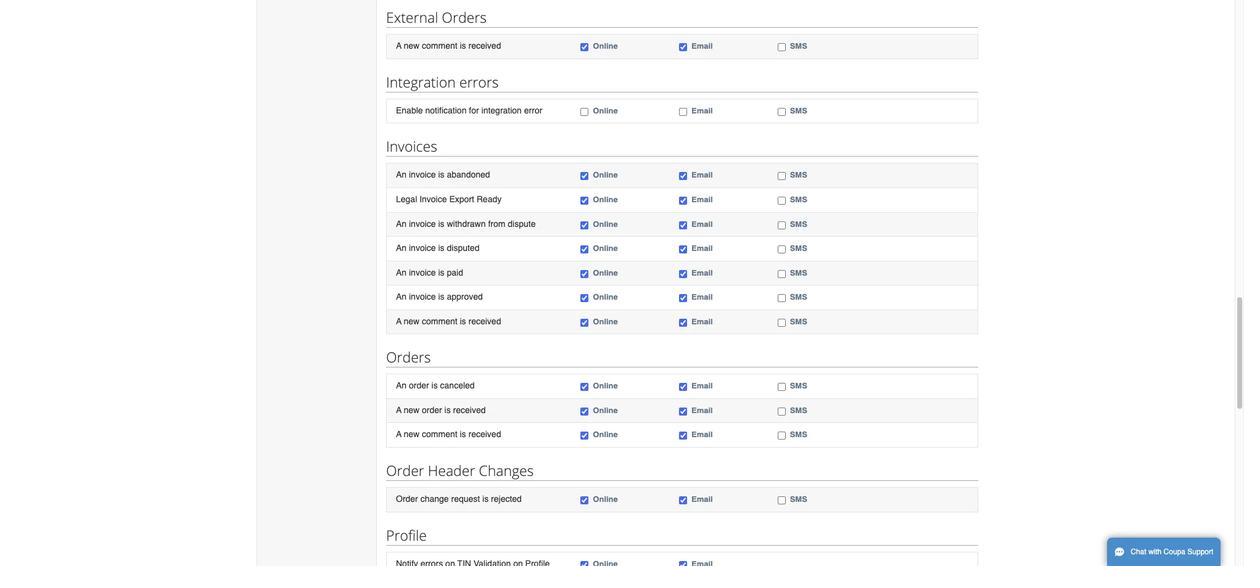 Task type: describe. For each thing, give the bounding box(es) containing it.
10 sms from the top
[[790, 382, 808, 391]]

3 new from the top
[[404, 405, 420, 415]]

6 email from the top
[[692, 244, 713, 253]]

4 online from the top
[[593, 195, 618, 204]]

paid
[[447, 268, 464, 278]]

4 new from the top
[[404, 430, 420, 440]]

6 online from the top
[[593, 244, 618, 253]]

3 sms from the top
[[790, 171, 808, 180]]

8 online from the top
[[593, 293, 618, 302]]

an invoice is withdrawn from dispute
[[396, 219, 536, 229]]

5 online from the top
[[593, 219, 618, 229]]

withdrawn
[[447, 219, 486, 229]]

dispute
[[508, 219, 536, 229]]

11 online from the top
[[593, 406, 618, 415]]

13 sms from the top
[[790, 495, 808, 504]]

ready
[[477, 194, 502, 204]]

9 online from the top
[[593, 317, 618, 326]]

4 email from the top
[[692, 195, 713, 204]]

0 vertical spatial order
[[409, 381, 429, 391]]

5 email from the top
[[692, 219, 713, 229]]

9 email from the top
[[692, 317, 713, 326]]

8 sms from the top
[[790, 293, 808, 302]]

12 sms from the top
[[790, 430, 808, 440]]

rejected
[[491, 494, 522, 504]]

legal
[[396, 194, 417, 204]]

11 email from the top
[[692, 406, 713, 415]]

an for an invoice is disputed
[[396, 243, 407, 253]]

2 online from the top
[[593, 106, 618, 115]]

2 sms from the top
[[790, 106, 808, 115]]

header
[[428, 461, 476, 481]]

received up changes
[[469, 430, 501, 440]]

profile
[[386, 526, 427, 545]]

1 online from the top
[[593, 42, 618, 51]]

is up legal invoice export ready
[[439, 170, 445, 180]]

integration errors
[[386, 72, 499, 92]]

2 email from the top
[[692, 106, 713, 115]]

support
[[1188, 548, 1214, 557]]

order for order header changes
[[386, 461, 425, 481]]

is left disputed
[[439, 243, 445, 253]]

an invoice is approved
[[396, 292, 483, 302]]

invoice for approved
[[409, 292, 436, 302]]

12 online from the top
[[593, 430, 618, 440]]

an for an order is canceled
[[396, 381, 407, 391]]

1 a from the top
[[396, 41, 402, 51]]

2 a new comment is received from the top
[[396, 316, 501, 326]]

abandoned
[[447, 170, 490, 180]]

received up errors
[[469, 41, 501, 51]]

12 email from the top
[[692, 430, 713, 440]]

enable
[[396, 105, 423, 115]]

chat with coupa support button
[[1108, 538, 1222, 567]]

10 online from the top
[[593, 382, 618, 391]]

13 online from the top
[[593, 495, 618, 504]]

external orders
[[386, 8, 487, 27]]

is down approved
[[460, 316, 466, 326]]

invoice
[[420, 194, 447, 204]]

change
[[421, 494, 449, 504]]

4 sms from the top
[[790, 195, 808, 204]]

order header changes
[[386, 461, 534, 481]]

2 a from the top
[[396, 316, 402, 326]]

received down approved
[[469, 316, 501, 326]]

error
[[525, 105, 543, 115]]

1 horizontal spatial orders
[[442, 8, 487, 27]]

1 sms from the top
[[790, 42, 808, 51]]

invoices
[[386, 137, 438, 156]]

0 horizontal spatial orders
[[386, 348, 431, 367]]

1 new from the top
[[404, 41, 420, 51]]

integration
[[482, 105, 522, 115]]



Task type: locate. For each thing, give the bounding box(es) containing it.
a new order is received
[[396, 405, 486, 415]]

1 vertical spatial a new comment is received
[[396, 316, 501, 326]]

1 vertical spatial orders
[[386, 348, 431, 367]]

None checkbox
[[581, 108, 589, 116], [680, 108, 688, 116], [581, 172, 589, 180], [778, 172, 786, 180], [581, 197, 589, 205], [680, 197, 688, 205], [778, 270, 786, 278], [581, 295, 589, 303], [680, 295, 688, 303], [581, 319, 589, 327], [680, 384, 688, 392], [778, 384, 786, 392], [581, 408, 589, 416], [680, 432, 688, 440], [778, 432, 786, 440], [581, 497, 589, 505], [680, 497, 688, 505], [581, 561, 589, 567], [680, 561, 688, 567], [581, 108, 589, 116], [680, 108, 688, 116], [581, 172, 589, 180], [778, 172, 786, 180], [581, 197, 589, 205], [680, 197, 688, 205], [778, 270, 786, 278], [581, 295, 589, 303], [680, 295, 688, 303], [581, 319, 589, 327], [680, 384, 688, 392], [778, 384, 786, 392], [581, 408, 589, 416], [680, 432, 688, 440], [778, 432, 786, 440], [581, 497, 589, 505], [680, 497, 688, 505], [581, 561, 589, 567], [680, 561, 688, 567]]

legal invoice export ready
[[396, 194, 502, 204]]

4 a from the top
[[396, 430, 402, 440]]

request
[[452, 494, 480, 504]]

orders right external
[[442, 8, 487, 27]]

a down an order is canceled
[[396, 405, 402, 415]]

comment down 'external orders'
[[422, 41, 458, 51]]

7 online from the top
[[593, 268, 618, 278]]

sms
[[790, 42, 808, 51], [790, 106, 808, 115], [790, 171, 808, 180], [790, 195, 808, 204], [790, 219, 808, 229], [790, 244, 808, 253], [790, 268, 808, 278], [790, 293, 808, 302], [790, 317, 808, 326], [790, 382, 808, 391], [790, 406, 808, 415], [790, 430, 808, 440], [790, 495, 808, 504]]

an down legal
[[396, 219, 407, 229]]

1 vertical spatial comment
[[422, 316, 458, 326]]

None checkbox
[[581, 43, 589, 51], [680, 43, 688, 51], [778, 43, 786, 51], [778, 108, 786, 116], [680, 172, 688, 180], [778, 197, 786, 205], [581, 221, 589, 229], [680, 221, 688, 229], [778, 221, 786, 229], [581, 246, 589, 254], [680, 246, 688, 254], [778, 246, 786, 254], [581, 270, 589, 278], [680, 270, 688, 278], [778, 295, 786, 303], [680, 319, 688, 327], [778, 319, 786, 327], [581, 384, 589, 392], [680, 408, 688, 416], [778, 408, 786, 416], [581, 432, 589, 440], [778, 497, 786, 505], [581, 43, 589, 51], [680, 43, 688, 51], [778, 43, 786, 51], [778, 108, 786, 116], [680, 172, 688, 180], [778, 197, 786, 205], [581, 221, 589, 229], [680, 221, 688, 229], [778, 221, 786, 229], [581, 246, 589, 254], [680, 246, 688, 254], [778, 246, 786, 254], [581, 270, 589, 278], [680, 270, 688, 278], [778, 295, 786, 303], [680, 319, 688, 327], [778, 319, 786, 327], [581, 384, 589, 392], [680, 408, 688, 416], [778, 408, 786, 416], [581, 432, 589, 440], [778, 497, 786, 505]]

received down canceled
[[453, 405, 486, 415]]

an for an invoice is withdrawn from dispute
[[396, 219, 407, 229]]

invoice up invoice
[[409, 170, 436, 180]]

3 a new comment is received from the top
[[396, 430, 501, 440]]

canceled
[[440, 381, 475, 391]]

orders
[[442, 8, 487, 27], [386, 348, 431, 367]]

an up an invoice is paid
[[396, 243, 407, 253]]

2 an from the top
[[396, 219, 407, 229]]

an for an invoice is approved
[[396, 292, 407, 302]]

order up change
[[386, 461, 425, 481]]

2 invoice from the top
[[409, 219, 436, 229]]

0 vertical spatial comment
[[422, 41, 458, 51]]

3 comment from the top
[[422, 430, 458, 440]]

is right request
[[483, 494, 489, 504]]

an down "an invoice is disputed" at top
[[396, 268, 407, 278]]

3 email from the top
[[692, 171, 713, 180]]

3 an from the top
[[396, 243, 407, 253]]

2 new from the top
[[404, 316, 420, 326]]

with
[[1149, 548, 1162, 557]]

invoice for disputed
[[409, 243, 436, 253]]

an order is canceled
[[396, 381, 475, 391]]

an
[[396, 170, 407, 180], [396, 219, 407, 229], [396, 243, 407, 253], [396, 268, 407, 278], [396, 292, 407, 302], [396, 381, 407, 391]]

0 vertical spatial order
[[386, 461, 425, 481]]

invoice down invoice
[[409, 219, 436, 229]]

is
[[460, 41, 466, 51], [439, 170, 445, 180], [439, 219, 445, 229], [439, 243, 445, 253], [439, 268, 445, 278], [439, 292, 445, 302], [460, 316, 466, 326], [432, 381, 438, 391], [445, 405, 451, 415], [460, 430, 466, 440], [483, 494, 489, 504]]

a new comment is received
[[396, 41, 501, 51], [396, 316, 501, 326], [396, 430, 501, 440]]

7 email from the top
[[692, 268, 713, 278]]

received
[[469, 41, 501, 51], [469, 316, 501, 326], [453, 405, 486, 415], [469, 430, 501, 440]]

new down an order is canceled
[[404, 405, 420, 415]]

comment
[[422, 41, 458, 51], [422, 316, 458, 326], [422, 430, 458, 440]]

online
[[593, 42, 618, 51], [593, 106, 618, 115], [593, 171, 618, 180], [593, 195, 618, 204], [593, 219, 618, 229], [593, 244, 618, 253], [593, 268, 618, 278], [593, 293, 618, 302], [593, 317, 618, 326], [593, 382, 618, 391], [593, 406, 618, 415], [593, 430, 618, 440], [593, 495, 618, 504]]

0 vertical spatial a new comment is received
[[396, 41, 501, 51]]

is left canceled
[[432, 381, 438, 391]]

4 an from the top
[[396, 268, 407, 278]]

order
[[386, 461, 425, 481], [396, 494, 418, 504]]

new down a new order is received
[[404, 430, 420, 440]]

an down an invoice is paid
[[396, 292, 407, 302]]

email
[[692, 42, 713, 51], [692, 106, 713, 115], [692, 171, 713, 180], [692, 195, 713, 204], [692, 219, 713, 229], [692, 244, 713, 253], [692, 268, 713, 278], [692, 293, 713, 302], [692, 317, 713, 326], [692, 382, 713, 391], [692, 406, 713, 415], [692, 430, 713, 440], [692, 495, 713, 504]]

an for an invoice is abandoned
[[396, 170, 407, 180]]

invoice for withdrawn
[[409, 219, 436, 229]]

4 invoice from the top
[[409, 268, 436, 278]]

1 email from the top
[[692, 42, 713, 51]]

3 a from the top
[[396, 405, 402, 415]]

3 online from the top
[[593, 171, 618, 180]]

changes
[[479, 461, 534, 481]]

a new comment is received down an invoice is approved
[[396, 316, 501, 326]]

is down canceled
[[445, 405, 451, 415]]

7 sms from the top
[[790, 268, 808, 278]]

an up a new order is received
[[396, 381, 407, 391]]

an invoice is disputed
[[396, 243, 480, 253]]

1 vertical spatial order
[[422, 405, 442, 415]]

1 vertical spatial order
[[396, 494, 418, 504]]

new down an invoice is approved
[[404, 316, 420, 326]]

chat
[[1132, 548, 1147, 557]]

5 invoice from the top
[[409, 292, 436, 302]]

from
[[488, 219, 506, 229]]

an up legal
[[396, 170, 407, 180]]

is up "an invoice is disputed" at top
[[439, 219, 445, 229]]

1 comment from the top
[[422, 41, 458, 51]]

approved
[[447, 292, 483, 302]]

invoice
[[409, 170, 436, 180], [409, 219, 436, 229], [409, 243, 436, 253], [409, 268, 436, 278], [409, 292, 436, 302]]

8 email from the top
[[692, 293, 713, 302]]

is down 'external orders'
[[460, 41, 466, 51]]

a new comment is received down a new order is received
[[396, 430, 501, 440]]

new down external
[[404, 41, 420, 51]]

5 sms from the top
[[790, 219, 808, 229]]

6 an from the top
[[396, 381, 407, 391]]

1 invoice from the top
[[409, 170, 436, 180]]

disputed
[[447, 243, 480, 253]]

notification
[[426, 105, 467, 115]]

order change request is rejected
[[396, 494, 522, 504]]

order left change
[[396, 494, 418, 504]]

2 vertical spatial comment
[[422, 430, 458, 440]]

order down an order is canceled
[[422, 405, 442, 415]]

order
[[409, 381, 429, 391], [422, 405, 442, 415]]

is down a new order is received
[[460, 430, 466, 440]]

a down external
[[396, 41, 402, 51]]

comment down an invoice is approved
[[422, 316, 458, 326]]

for
[[469, 105, 479, 115]]

integration
[[386, 72, 456, 92]]

9 sms from the top
[[790, 317, 808, 326]]

6 sms from the top
[[790, 244, 808, 253]]

chat with coupa support
[[1132, 548, 1214, 557]]

order for order change request is rejected
[[396, 494, 418, 504]]

a down a new order is received
[[396, 430, 402, 440]]

invoice up an invoice is paid
[[409, 243, 436, 253]]

11 sms from the top
[[790, 406, 808, 415]]

5 an from the top
[[396, 292, 407, 302]]

2 vertical spatial a new comment is received
[[396, 430, 501, 440]]

external
[[386, 8, 438, 27]]

enable notification for integration error
[[396, 105, 543, 115]]

export
[[450, 194, 475, 204]]

a
[[396, 41, 402, 51], [396, 316, 402, 326], [396, 405, 402, 415], [396, 430, 402, 440]]

13 email from the top
[[692, 495, 713, 504]]

invoice down "an invoice is disputed" at top
[[409, 268, 436, 278]]

an for an invoice is paid
[[396, 268, 407, 278]]

1 an from the top
[[396, 170, 407, 180]]

an invoice is abandoned
[[396, 170, 490, 180]]

invoice for abandoned
[[409, 170, 436, 180]]

1 a new comment is received from the top
[[396, 41, 501, 51]]

a new comment is received down 'external orders'
[[396, 41, 501, 51]]

an invoice is paid
[[396, 268, 464, 278]]

0 vertical spatial orders
[[442, 8, 487, 27]]

is left paid
[[439, 268, 445, 278]]

3 invoice from the top
[[409, 243, 436, 253]]

comment down a new order is received
[[422, 430, 458, 440]]

2 comment from the top
[[422, 316, 458, 326]]

order up a new order is received
[[409, 381, 429, 391]]

new
[[404, 41, 420, 51], [404, 316, 420, 326], [404, 405, 420, 415], [404, 430, 420, 440]]

10 email from the top
[[692, 382, 713, 391]]

is left approved
[[439, 292, 445, 302]]

invoice down an invoice is paid
[[409, 292, 436, 302]]

errors
[[460, 72, 499, 92]]

coupa
[[1164, 548, 1186, 557]]

a down an invoice is approved
[[396, 316, 402, 326]]

orders up an order is canceled
[[386, 348, 431, 367]]

invoice for paid
[[409, 268, 436, 278]]



Task type: vqa. For each thing, say whether or not it's contained in the screenshot.
4th SMS from the top
yes



